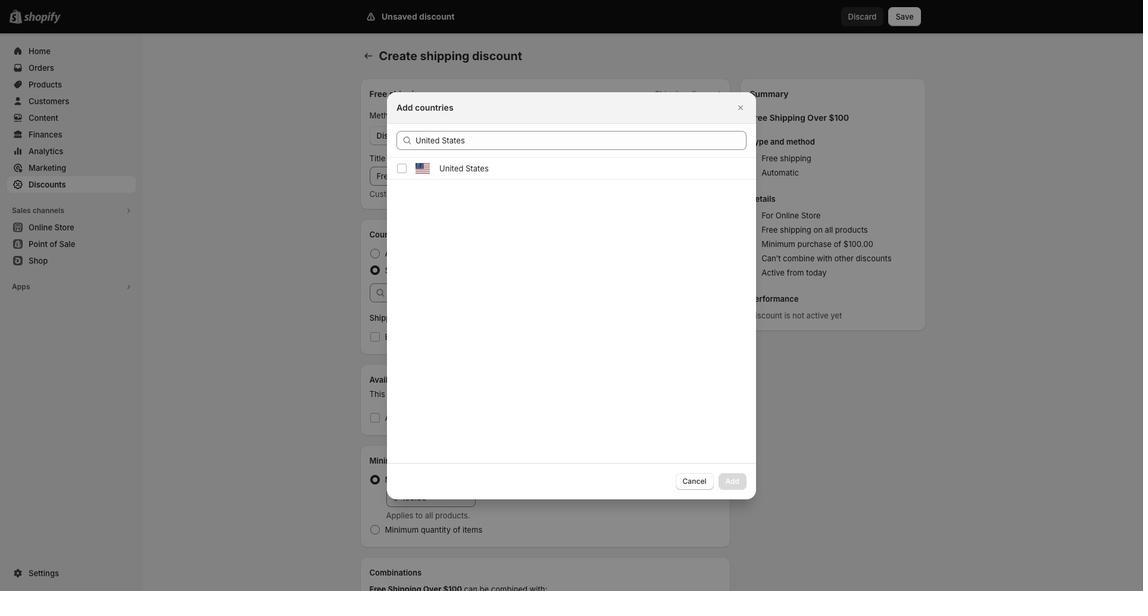 Task type: locate. For each thing, give the bounding box(es) containing it.
shopify image
[[24, 12, 61, 24]]

dialog
[[0, 92, 1144, 499]]

Search countries text field
[[416, 131, 747, 150]]



Task type: vqa. For each thing, say whether or not it's contained in the screenshot.
Add Apps button
no



